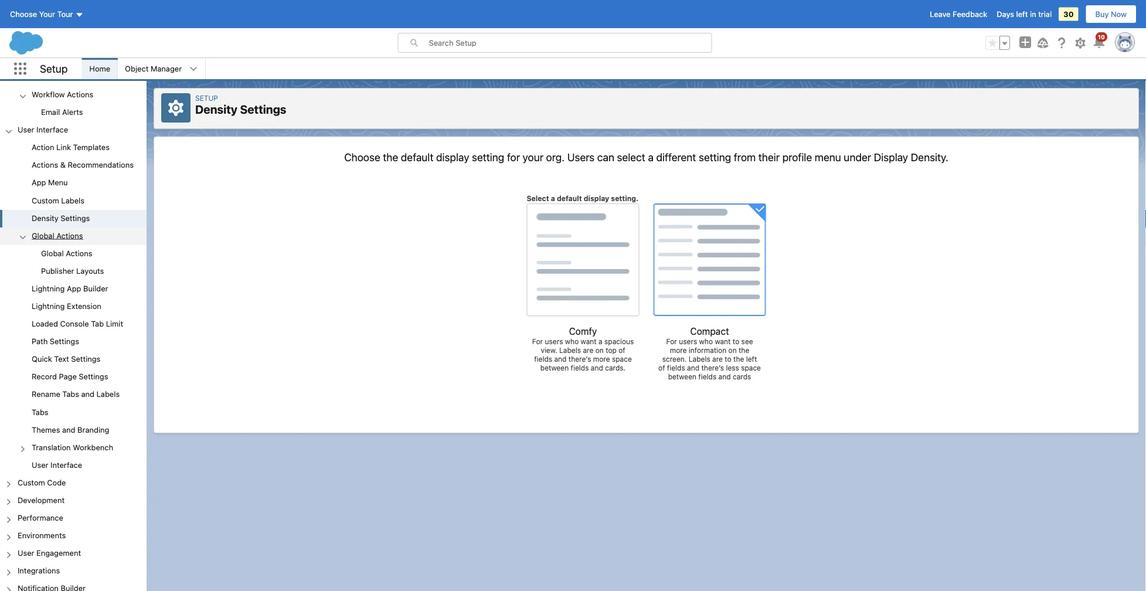 Task type: describe. For each thing, give the bounding box(es) containing it.
and down record page settings link
[[81, 390, 94, 399]]

screen.
[[663, 355, 687, 363]]

translation
[[32, 443, 71, 452]]

compact for users who want to see more information on the screen. labels are to the left of fields and there's less space between fields and cards
[[659, 326, 761, 381]]

0 vertical spatial a
[[648, 151, 654, 164]]

code
[[47, 478, 66, 487]]

object manager link
[[118, 58, 189, 79]]

trial
[[1039, 10, 1053, 18]]

0 vertical spatial user interface link
[[18, 125, 68, 136]]

1 horizontal spatial app
[[67, 284, 81, 293]]

actions up alerts
[[67, 90, 93, 99]]

settings for density
[[240, 102, 287, 116]]

email alerts
[[41, 108, 83, 116]]

path settings
[[32, 337, 79, 346]]

process builder
[[32, 72, 87, 81]]

density inside setup density settings
[[195, 102, 238, 116]]

information
[[689, 346, 727, 355]]

themes
[[32, 425, 60, 434]]

custom for custom labels
[[32, 196, 59, 205]]

integrations link
[[18, 566, 60, 577]]

console
[[60, 319, 89, 328]]

2 vertical spatial the
[[734, 355, 745, 363]]

view.
[[541, 346, 558, 355]]

tab
[[91, 319, 104, 328]]

display for setting.
[[584, 194, 610, 202]]

default for the
[[401, 151, 434, 164]]

on inside compact for users who want to see more information on the screen. labels are to the left of fields and there's less space between fields and cards
[[729, 346, 737, 355]]

actions & recommendations
[[32, 161, 134, 169]]

recommendations
[[68, 161, 134, 169]]

process builder link
[[32, 72, 87, 83]]

user for the topmost "user interface" link
[[18, 125, 34, 134]]

now
[[1112, 10, 1127, 18]]

there's inside comfy for users who want a spacious view. labels are on top of fields and there's more space between fields and cards.
[[569, 355, 592, 363]]

are inside comfy for users who want a spacious view. labels are on top of fields and there's more space between fields and cards.
[[583, 346, 594, 355]]

home link
[[82, 58, 117, 79]]

and down less
[[719, 373, 731, 381]]

action link templates
[[32, 143, 110, 152]]

user engagement link
[[18, 549, 81, 559]]

lightning extension
[[32, 302, 101, 310]]

app menu
[[32, 178, 68, 187]]

lightning extension link
[[32, 302, 101, 312]]

a inside comfy for users who want a spacious view. labels are on top of fields and there's more space between fields and cards.
[[599, 338, 603, 346]]

comfy image
[[528, 204, 639, 316]]

manager
[[151, 64, 182, 73]]

lightning app builder link
[[32, 284, 108, 295]]

top
[[606, 346, 617, 355]]

org.
[[546, 151, 565, 164]]

user for user engagement link
[[18, 549, 34, 558]]

0 vertical spatial global actions link
[[32, 231, 83, 242]]

publisher layouts link
[[41, 266, 104, 277]]

&
[[60, 161, 66, 169]]

1 vertical spatial global actions link
[[41, 249, 92, 259]]

profile
[[783, 151, 813, 164]]

performance
[[18, 513, 63, 522]]

app menu link
[[32, 178, 68, 189]]

lightning for lightning extension
[[32, 302, 65, 310]]

translation workbench link
[[32, 443, 113, 453]]

and down information
[[688, 364, 700, 372]]

publisher
[[41, 266, 74, 275]]

under
[[844, 151, 872, 164]]

choose the default display setting for your org. users can select a different setting from their profile menu under display density.
[[344, 151, 949, 164]]

want for compact
[[715, 338, 731, 346]]

30
[[1064, 10, 1074, 18]]

custom labels link
[[32, 196, 84, 206]]

path
[[32, 337, 48, 346]]

1 vertical spatial to
[[725, 355, 732, 363]]

0 vertical spatial tabs
[[62, 390, 79, 399]]

10
[[1099, 33, 1106, 40]]

who for comfy
[[565, 338, 579, 346]]

lightning app builder
[[32, 284, 108, 293]]

buy now
[[1096, 10, 1127, 18]]

fields left 'cards.'
[[571, 364, 589, 372]]

on inside comfy for users who want a spacious view. labels are on top of fields and there's more space between fields and cards.
[[596, 346, 604, 355]]

0 vertical spatial app
[[32, 178, 46, 187]]

density inside tree item
[[32, 213, 59, 222]]

quick text settings link
[[32, 355, 101, 365]]

leave feedback
[[931, 10, 988, 18]]

record
[[32, 372, 57, 381]]

group containing process builder
[[0, 0, 147, 122]]

users for comfy
[[545, 338, 563, 346]]

your
[[39, 10, 55, 18]]

email
[[41, 108, 60, 116]]

select
[[527, 194, 549, 202]]

menu
[[48, 178, 68, 187]]

page
[[59, 372, 77, 381]]

compact
[[691, 326, 730, 337]]

interface for the topmost "user interface" link
[[36, 125, 68, 134]]

can
[[598, 151, 615, 164]]

different
[[657, 151, 697, 164]]

performance link
[[18, 513, 63, 524]]

0 vertical spatial the
[[383, 151, 398, 164]]

development link
[[18, 496, 65, 506]]

1 vertical spatial tabs
[[32, 408, 48, 416]]

between inside compact for users who want to see more information on the screen. labels are to the left of fields and there's less space between fields and cards
[[669, 373, 697, 381]]

environments
[[18, 531, 66, 540]]

group containing global actions
[[0, 245, 147, 281]]

actions down action at the top of the page
[[32, 161, 58, 169]]

global actions for top global actions link
[[32, 231, 83, 240]]

workflow actions tree item
[[0, 86, 147, 122]]

1 vertical spatial global
[[41, 249, 64, 258]]

object
[[125, 64, 149, 73]]

actions up publisher layouts
[[66, 249, 92, 258]]

loaded console tab limit link
[[32, 319, 123, 330]]

setup link
[[195, 94, 218, 102]]

labels inside comfy for users who want a spacious view. labels are on top of fields and there's more space between fields and cards.
[[560, 346, 581, 355]]

setup density settings
[[195, 94, 287, 116]]

fields down "view."
[[535, 355, 553, 363]]

their
[[759, 151, 780, 164]]

group containing action link templates
[[0, 139, 147, 475]]

default for a
[[557, 194, 582, 202]]

space inside compact for users who want to see more information on the screen. labels are to the left of fields and there's less space between fields and cards
[[742, 364, 761, 372]]

density settings link
[[32, 213, 90, 224]]

compact image
[[654, 204, 766, 316]]

and left 'cards.'
[[591, 364, 604, 372]]

display for setting
[[436, 151, 470, 164]]

comfy for users who want a spacious view. labels are on top of fields and there's more space between fields and cards.
[[532, 326, 634, 372]]

Search Setup text field
[[429, 33, 712, 52]]

layouts
[[76, 266, 104, 275]]

who for compact
[[700, 338, 713, 346]]

setup for setup density settings
[[195, 94, 218, 102]]

for for comfy
[[532, 338, 543, 346]]

rename
[[32, 390, 60, 399]]

themes and branding
[[32, 425, 109, 434]]

workflow
[[32, 90, 65, 99]]



Task type: vqa. For each thing, say whether or not it's contained in the screenshot.
the related within the New Event DIALOG
no



Task type: locate. For each thing, give the bounding box(es) containing it.
0 horizontal spatial setting
[[472, 151, 505, 164]]

your
[[523, 151, 544, 164]]

to up less
[[725, 355, 732, 363]]

0 vertical spatial left
[[1017, 10, 1029, 18]]

rename tabs and labels link
[[32, 390, 120, 401]]

object manager
[[125, 64, 182, 73]]

left down see
[[747, 355, 758, 363]]

branding
[[77, 425, 109, 434]]

settings
[[240, 102, 287, 116], [61, 213, 90, 222], [50, 337, 79, 346], [71, 355, 101, 363], [79, 372, 108, 381]]

builder up workflow actions
[[62, 72, 87, 81]]

app down the publisher layouts link
[[67, 284, 81, 293]]

lightning down publisher
[[32, 284, 65, 293]]

comfy
[[569, 326, 597, 337]]

settings inside setup density settings
[[240, 102, 287, 116]]

user interface link up code
[[32, 460, 82, 471]]

global up publisher
[[41, 249, 64, 258]]

space
[[612, 355, 632, 363], [742, 364, 761, 372]]

link
[[56, 143, 71, 152]]

2 on from the left
[[729, 346, 737, 355]]

left inside compact for users who want to see more information on the screen. labels are to the left of fields and there's less space between fields and cards
[[747, 355, 758, 363]]

0 vertical spatial interface
[[36, 125, 68, 134]]

for
[[507, 151, 520, 164]]

who inside comfy for users who want a spacious view. labels are on top of fields and there's more space between fields and cards.
[[565, 338, 579, 346]]

user interface
[[18, 125, 68, 134], [32, 460, 82, 469]]

buy
[[1096, 10, 1110, 18]]

workflow actions
[[32, 90, 93, 99]]

1 horizontal spatial density
[[195, 102, 238, 116]]

user for the bottommost "user interface" link
[[32, 460, 48, 469]]

want
[[581, 338, 597, 346], [715, 338, 731, 346]]

environments link
[[18, 531, 66, 542]]

space up 'cards.'
[[612, 355, 632, 363]]

on
[[596, 346, 604, 355], [729, 346, 737, 355]]

tabs down record page settings link
[[62, 390, 79, 399]]

of down screen.
[[659, 364, 666, 372]]

1 horizontal spatial space
[[742, 364, 761, 372]]

left left in
[[1017, 10, 1029, 18]]

0 horizontal spatial app
[[32, 178, 46, 187]]

1 horizontal spatial to
[[733, 338, 740, 346]]

custom inside user interface tree item
[[32, 196, 59, 205]]

1 horizontal spatial are
[[713, 355, 723, 363]]

between down screen.
[[669, 373, 697, 381]]

1 vertical spatial choose
[[344, 151, 381, 164]]

user interface link up action at the top of the page
[[18, 125, 68, 136]]

are inside compact for users who want to see more information on the screen. labels are to the left of fields and there's less space between fields and cards
[[713, 355, 723, 363]]

0 horizontal spatial are
[[583, 346, 594, 355]]

0 horizontal spatial a
[[551, 194, 555, 202]]

record page settings
[[32, 372, 108, 381]]

of down spacious at the right bottom of page
[[619, 346, 626, 355]]

user up custom code
[[32, 460, 48, 469]]

global actions up publisher layouts
[[41, 249, 92, 258]]

labels down information
[[689, 355, 711, 363]]

0 vertical spatial user
[[18, 125, 34, 134]]

there's down comfy
[[569, 355, 592, 363]]

setting left the for
[[472, 151, 505, 164]]

0 vertical spatial lightning
[[32, 284, 65, 293]]

custom code
[[18, 478, 66, 487]]

are
[[583, 346, 594, 355], [713, 355, 723, 363]]

display
[[436, 151, 470, 164], [584, 194, 610, 202]]

0 horizontal spatial density
[[32, 213, 59, 222]]

setting
[[472, 151, 505, 164], [699, 151, 732, 164]]

1 vertical spatial space
[[742, 364, 761, 372]]

1 vertical spatial a
[[551, 194, 555, 202]]

0 vertical spatial default
[[401, 151, 434, 164]]

0 horizontal spatial want
[[581, 338, 597, 346]]

1 horizontal spatial more
[[670, 346, 687, 355]]

select a default display setting.
[[527, 194, 639, 202]]

global actions link down density settings link
[[32, 231, 83, 242]]

setup for setup
[[40, 62, 68, 75]]

see
[[742, 338, 754, 346]]

0 horizontal spatial users
[[545, 338, 563, 346]]

want down compact
[[715, 338, 731, 346]]

0 horizontal spatial between
[[541, 364, 569, 372]]

0 horizontal spatial display
[[436, 151, 470, 164]]

0 horizontal spatial more
[[594, 355, 610, 363]]

select
[[617, 151, 646, 164]]

2 who from the left
[[700, 338, 713, 346]]

2 setting from the left
[[699, 151, 732, 164]]

there's
[[569, 355, 592, 363], [702, 364, 725, 372]]

app
[[32, 178, 46, 187], [67, 284, 81, 293]]

user engagement
[[18, 549, 81, 558]]

actions down density settings tree item
[[56, 231, 83, 240]]

2 want from the left
[[715, 338, 731, 346]]

text
[[54, 355, 69, 363]]

1 vertical spatial more
[[594, 355, 610, 363]]

0 vertical spatial custom
[[32, 196, 59, 205]]

1 horizontal spatial a
[[599, 338, 603, 346]]

display
[[874, 151, 909, 164]]

global
[[32, 231, 54, 240], [41, 249, 64, 258]]

1 vertical spatial builder
[[83, 284, 108, 293]]

2 users from the left
[[679, 338, 698, 346]]

density settings tree item
[[0, 210, 147, 228]]

1 horizontal spatial users
[[679, 338, 698, 346]]

custom up development on the bottom left of the page
[[18, 478, 45, 487]]

1 users from the left
[[545, 338, 563, 346]]

and
[[555, 355, 567, 363], [591, 364, 604, 372], [688, 364, 700, 372], [719, 373, 731, 381], [81, 390, 94, 399], [62, 425, 75, 434]]

1 vertical spatial setup
[[195, 94, 218, 102]]

custom for custom code
[[18, 478, 45, 487]]

0 vertical spatial between
[[541, 364, 569, 372]]

custom labels
[[32, 196, 84, 205]]

fields down information
[[699, 373, 717, 381]]

1 vertical spatial custom
[[18, 478, 45, 487]]

choose inside popup button
[[10, 10, 37, 18]]

are down comfy
[[583, 346, 594, 355]]

0 horizontal spatial default
[[401, 151, 434, 164]]

1 horizontal spatial for
[[667, 338, 678, 346]]

loaded
[[32, 319, 58, 328]]

to left see
[[733, 338, 740, 346]]

want for comfy
[[581, 338, 597, 346]]

1 horizontal spatial left
[[1017, 10, 1029, 18]]

tour
[[57, 10, 73, 18]]

action
[[32, 143, 54, 152]]

1 vertical spatial density
[[32, 213, 59, 222]]

1 vertical spatial there's
[[702, 364, 725, 372]]

labels inside rename tabs and labels link
[[97, 390, 120, 399]]

density down setup link
[[195, 102, 238, 116]]

density down 'custom labels' link
[[32, 213, 59, 222]]

global actions tree item
[[0, 228, 147, 281]]

2 vertical spatial user
[[18, 549, 34, 558]]

users up information
[[679, 338, 698, 346]]

0 horizontal spatial for
[[532, 338, 543, 346]]

10 button
[[1093, 32, 1108, 50]]

labels
[[61, 196, 84, 205], [560, 346, 581, 355], [689, 355, 711, 363], [97, 390, 120, 399]]

user interface inside group
[[32, 460, 82, 469]]

global down density settings link
[[32, 231, 54, 240]]

1 vertical spatial between
[[669, 373, 697, 381]]

builder
[[62, 72, 87, 81], [83, 284, 108, 293]]

1 horizontal spatial want
[[715, 338, 731, 346]]

who inside compact for users who want to see more information on the screen. labels are to the left of fields and there's less space between fields and cards
[[700, 338, 713, 346]]

1 horizontal spatial setting
[[699, 151, 732, 164]]

settings for text
[[71, 355, 101, 363]]

0 horizontal spatial to
[[725, 355, 732, 363]]

0 vertical spatial choose
[[10, 10, 37, 18]]

there's down information
[[702, 364, 725, 372]]

interface down translation workbench link
[[50, 460, 82, 469]]

record page settings link
[[32, 372, 108, 383]]

1 for from the left
[[532, 338, 543, 346]]

0 horizontal spatial left
[[747, 355, 758, 363]]

user
[[18, 125, 34, 134], [32, 460, 48, 469], [18, 549, 34, 558]]

density.
[[911, 151, 949, 164]]

settings for page
[[79, 372, 108, 381]]

lightning
[[32, 284, 65, 293], [32, 302, 65, 310]]

0 vertical spatial are
[[583, 346, 594, 355]]

user up integrations
[[18, 549, 34, 558]]

lightning up loaded
[[32, 302, 65, 310]]

0 vertical spatial to
[[733, 338, 740, 346]]

0 vertical spatial space
[[612, 355, 632, 363]]

0 horizontal spatial choose
[[10, 10, 37, 18]]

labels up branding
[[97, 390, 120, 399]]

2 horizontal spatial a
[[648, 151, 654, 164]]

lightning for lightning app builder
[[32, 284, 65, 293]]

custom
[[32, 196, 59, 205], [18, 478, 45, 487]]

group
[[0, 0, 147, 122], [986, 36, 1011, 50], [0, 139, 147, 475], [0, 245, 147, 281]]

0 horizontal spatial of
[[619, 346, 626, 355]]

days
[[997, 10, 1015, 18]]

0 horizontal spatial who
[[565, 338, 579, 346]]

1 vertical spatial display
[[584, 194, 610, 202]]

0 horizontal spatial space
[[612, 355, 632, 363]]

limit
[[106, 319, 123, 328]]

translation workbench
[[32, 443, 113, 452]]

of inside comfy for users who want a spacious view. labels are on top of fields and there's more space between fields and cards.
[[619, 346, 626, 355]]

user interface up code
[[32, 460, 82, 469]]

default
[[401, 151, 434, 164], [557, 194, 582, 202]]

buy now button
[[1086, 5, 1137, 23]]

more down top
[[594, 355, 610, 363]]

for inside compact for users who want to see more information on the screen. labels are to the left of fields and there's less space between fields and cards
[[667, 338, 678, 346]]

quick
[[32, 355, 52, 363]]

setup inside setup density settings
[[195, 94, 218, 102]]

setting.
[[611, 194, 639, 202]]

for up screen.
[[667, 338, 678, 346]]

0 vertical spatial builder
[[62, 72, 87, 81]]

more up screen.
[[670, 346, 687, 355]]

of inside compact for users who want to see more information on the screen. labels are to the left of fields and there's less space between fields and cards
[[659, 364, 666, 372]]

0 vertical spatial display
[[436, 151, 470, 164]]

actions & recommendations link
[[32, 161, 134, 171]]

0 horizontal spatial tabs
[[32, 408, 48, 416]]

users up "view."
[[545, 338, 563, 346]]

1 setting from the left
[[472, 151, 505, 164]]

development
[[18, 496, 65, 505]]

1 vertical spatial interface
[[50, 460, 82, 469]]

0 vertical spatial user interface
[[18, 125, 68, 134]]

for up "view."
[[532, 338, 543, 346]]

2 vertical spatial a
[[599, 338, 603, 346]]

on up less
[[729, 346, 737, 355]]

1 on from the left
[[596, 346, 604, 355]]

1 vertical spatial left
[[747, 355, 758, 363]]

1 horizontal spatial of
[[659, 364, 666, 372]]

in
[[1031, 10, 1037, 18]]

1 vertical spatial the
[[739, 346, 750, 355]]

workbench
[[73, 443, 113, 452]]

labels inside compact for users who want to see more information on the screen. labels are to the left of fields and there's less space between fields and cards
[[689, 355, 711, 363]]

user up action at the top of the page
[[18, 125, 34, 134]]

choose your tour
[[10, 10, 73, 18]]

1 vertical spatial lightning
[[32, 302, 65, 310]]

who
[[565, 338, 579, 346], [700, 338, 713, 346]]

want down comfy
[[581, 338, 597, 346]]

users inside compact for users who want to see more information on the screen. labels are to the left of fields and there's less space between fields and cards
[[679, 338, 698, 346]]

builder inside user interface tree item
[[83, 284, 108, 293]]

user interface tree item
[[0, 122, 147, 475]]

integrations
[[18, 566, 60, 575]]

user interface for the topmost "user interface" link
[[18, 125, 68, 134]]

for inside comfy for users who want a spacious view. labels are on top of fields and there's more space between fields and cards.
[[532, 338, 543, 346]]

1 horizontal spatial who
[[700, 338, 713, 346]]

tabs
[[62, 390, 79, 399], [32, 408, 48, 416]]

user interface up action at the top of the page
[[18, 125, 68, 134]]

0 vertical spatial density
[[195, 102, 238, 116]]

fields down screen.
[[667, 364, 686, 372]]

users for compact
[[679, 338, 698, 346]]

are down information
[[713, 355, 723, 363]]

and up translation workbench
[[62, 425, 75, 434]]

2 lightning from the top
[[32, 302, 65, 310]]

user interface link
[[18, 125, 68, 136], [32, 460, 82, 471]]

want inside comfy for users who want a spacious view. labels are on top of fields and there's more space between fields and cards.
[[581, 338, 597, 346]]

tabs up the themes
[[32, 408, 48, 416]]

choose
[[10, 10, 37, 18], [344, 151, 381, 164]]

1 horizontal spatial on
[[729, 346, 737, 355]]

rename tabs and labels
[[32, 390, 120, 399]]

more inside comfy for users who want a spacious view. labels are on top of fields and there's more space between fields and cards.
[[594, 355, 610, 363]]

menu
[[815, 151, 842, 164]]

from
[[734, 151, 756, 164]]

1 vertical spatial user interface link
[[32, 460, 82, 471]]

user interface for the bottommost "user interface" link
[[32, 460, 82, 469]]

on left top
[[596, 346, 604, 355]]

to
[[733, 338, 740, 346], [725, 355, 732, 363]]

1 horizontal spatial default
[[557, 194, 582, 202]]

labels inside 'custom labels' link
[[61, 196, 84, 205]]

global actions down density settings link
[[32, 231, 83, 240]]

app left menu
[[32, 178, 46, 187]]

labels right "view."
[[560, 346, 581, 355]]

space inside comfy for users who want a spacious view. labels are on top of fields and there's more space between fields and cards.
[[612, 355, 632, 363]]

1 vertical spatial default
[[557, 194, 582, 202]]

1 want from the left
[[581, 338, 597, 346]]

more inside compact for users who want to see more information on the screen. labels are to the left of fields and there's less space between fields and cards
[[670, 346, 687, 355]]

want inside compact for users who want to see more information on the screen. labels are to the left of fields and there's less space between fields and cards
[[715, 338, 731, 346]]

themes and branding link
[[32, 425, 109, 436]]

for for compact
[[667, 338, 678, 346]]

custom code link
[[18, 478, 66, 489]]

global actions for bottommost global actions link
[[41, 249, 92, 258]]

1 horizontal spatial between
[[669, 373, 697, 381]]

between inside comfy for users who want a spacious view. labels are on top of fields and there's more space between fields and cards.
[[541, 364, 569, 372]]

global actions link up publisher layouts
[[41, 249, 92, 259]]

builder down layouts
[[83, 284, 108, 293]]

path settings link
[[32, 337, 79, 348]]

2 for from the left
[[667, 338, 678, 346]]

0 horizontal spatial setup
[[40, 62, 68, 75]]

1 vertical spatial are
[[713, 355, 723, 363]]

days left in trial
[[997, 10, 1053, 18]]

1 horizontal spatial choose
[[344, 151, 381, 164]]

email alerts link
[[41, 108, 83, 118]]

choose your tour button
[[9, 5, 84, 23]]

1 vertical spatial of
[[659, 364, 666, 372]]

custom down app menu link
[[32, 196, 59, 205]]

0 horizontal spatial there's
[[569, 355, 592, 363]]

templates
[[73, 143, 110, 152]]

0 vertical spatial more
[[670, 346, 687, 355]]

interface down 'email'
[[36, 125, 68, 134]]

labels up density settings tree item
[[61, 196, 84, 205]]

spacious
[[605, 338, 634, 346]]

1 vertical spatial user
[[32, 460, 48, 469]]

and down "view."
[[555, 355, 567, 363]]

1 lightning from the top
[[32, 284, 65, 293]]

space up cards
[[742, 364, 761, 372]]

1 who from the left
[[565, 338, 579, 346]]

1 vertical spatial global actions
[[41, 249, 92, 258]]

1 vertical spatial user interface
[[32, 460, 82, 469]]

choose for choose the default display setting for your org. users can select a different setting from their profile menu under display density.
[[344, 151, 381, 164]]

0 horizontal spatial on
[[596, 346, 604, 355]]

0 vertical spatial global
[[32, 231, 54, 240]]

leave feedback link
[[931, 10, 988, 18]]

between down "view."
[[541, 364, 569, 372]]

settings inside tree item
[[61, 213, 90, 222]]

who up information
[[700, 338, 713, 346]]

1 vertical spatial app
[[67, 284, 81, 293]]

1 horizontal spatial tabs
[[62, 390, 79, 399]]

engagement
[[36, 549, 81, 558]]

0 vertical spatial of
[[619, 346, 626, 355]]

there's inside compact for users who want to see more information on the screen. labels are to the left of fields and there's less space between fields and cards
[[702, 364, 725, 372]]

1 horizontal spatial setup
[[195, 94, 218, 102]]

home
[[89, 64, 110, 73]]

feedback
[[953, 10, 988, 18]]

1 horizontal spatial there's
[[702, 364, 725, 372]]

1 horizontal spatial display
[[584, 194, 610, 202]]

interface for the bottommost "user interface" link
[[50, 460, 82, 469]]

who down comfy
[[565, 338, 579, 346]]

choose for choose your tour
[[10, 10, 37, 18]]

users inside comfy for users who want a spacious view. labels are on top of fields and there's more space between fields and cards.
[[545, 338, 563, 346]]

0 vertical spatial global actions
[[32, 231, 83, 240]]

density
[[195, 102, 238, 116], [32, 213, 59, 222]]

setting left from
[[699, 151, 732, 164]]



